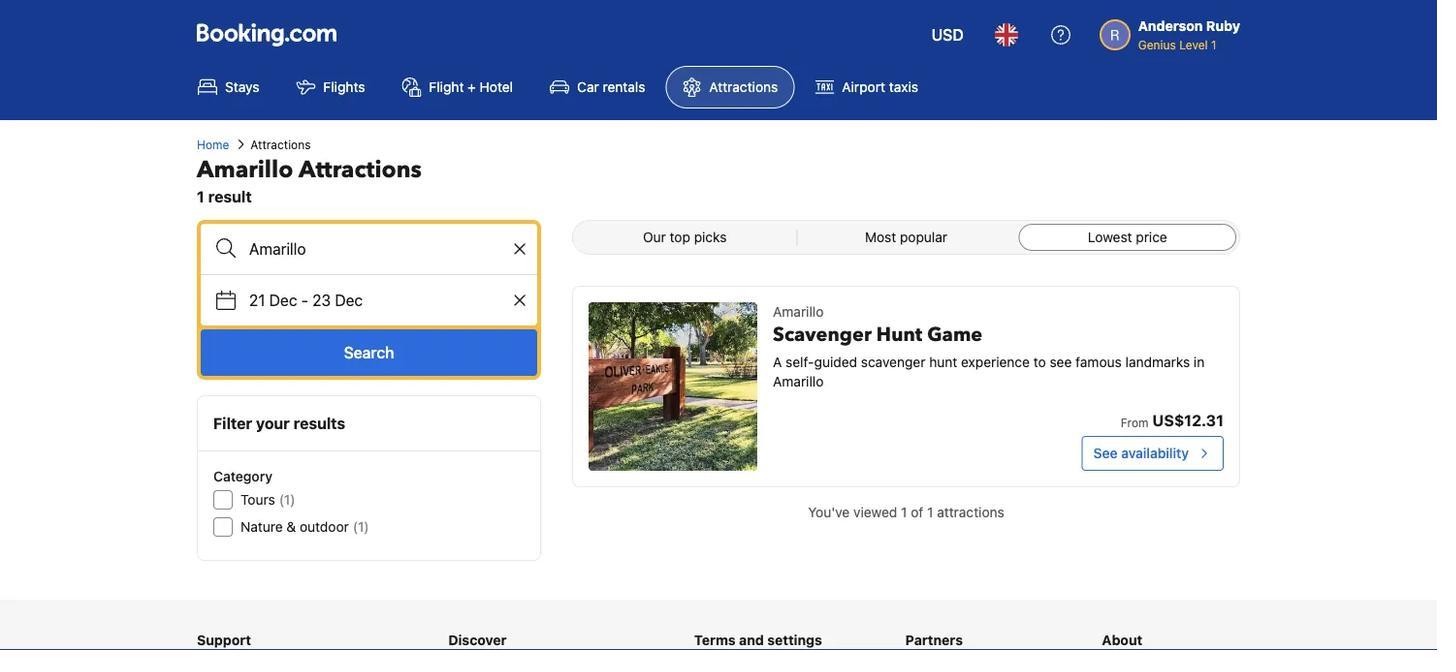 Task type: locate. For each thing, give the bounding box(es) containing it.
1 horizontal spatial dec
[[335, 291, 363, 310]]

rentals
[[603, 79, 645, 95]]

amarillo scavenger hunt game a self-guided scavenger hunt experience to see famous landmarks in amarillo
[[773, 304, 1205, 390]]

our top picks
[[643, 229, 727, 245]]

car
[[577, 79, 599, 95]]

1 vertical spatial amarillo
[[773, 304, 824, 320]]

airport
[[842, 79, 885, 95]]

hunt
[[876, 322, 922, 349]]

most
[[865, 229, 896, 245]]

amarillo up result
[[197, 154, 293, 186]]

you've
[[808, 505, 850, 521]]

viewed
[[853, 505, 897, 521]]

usd button
[[920, 12, 975, 58]]

1 left result
[[197, 188, 204, 206]]

+
[[468, 79, 476, 95]]

2 vertical spatial attractions
[[299, 154, 422, 186]]

0 vertical spatial amarillo
[[197, 154, 293, 186]]

&
[[286, 519, 296, 535]]

1 vertical spatial (1)
[[353, 519, 369, 535]]

attractions
[[937, 505, 1004, 521]]

1 left 'of'
[[901, 505, 907, 521]]

(1)
[[279, 492, 295, 508], [353, 519, 369, 535]]

anderson ruby genius level 1
[[1138, 18, 1240, 51]]

experience
[[961, 354, 1030, 370]]

(1) right "outdoor"
[[353, 519, 369, 535]]

booking.com image
[[197, 23, 336, 47]]

1 inside anderson ruby genius level 1
[[1211, 38, 1217, 51]]

attractions link
[[666, 66, 794, 109]]

to
[[1033, 354, 1046, 370]]

amarillo for attractions
[[197, 154, 293, 186]]

see
[[1050, 354, 1072, 370]]

picks
[[694, 229, 727, 245]]

terms
[[694, 633, 736, 649]]

discover
[[448, 633, 507, 649]]

nature
[[240, 519, 283, 535]]

settings
[[767, 633, 822, 649]]

result
[[208, 188, 252, 206]]

availability
[[1121, 446, 1189, 462]]

usd
[[931, 26, 964, 44]]

and
[[739, 633, 764, 649]]

flights
[[323, 79, 365, 95]]

stays link
[[181, 66, 276, 109]]

a
[[773, 354, 782, 370]]

attractions
[[709, 79, 778, 95], [250, 138, 311, 151], [299, 154, 422, 186]]

landmarks
[[1125, 354, 1190, 370]]

amarillo
[[197, 154, 293, 186], [773, 304, 824, 320], [773, 374, 824, 390]]

1 inside amarillo attractions 1 result
[[197, 188, 204, 206]]

self-
[[786, 354, 814, 370]]

amarillo up scavenger
[[773, 304, 824, 320]]

1 right 'of'
[[927, 505, 933, 521]]

search
[[344, 344, 394, 362]]

0 vertical spatial attractions
[[709, 79, 778, 95]]

you've viewed 1 of 1 attractions
[[808, 505, 1004, 521]]

2 vertical spatial amarillo
[[773, 374, 824, 390]]

(1) up &
[[279, 492, 295, 508]]

our
[[643, 229, 666, 245]]

amarillo attractions 1 result
[[197, 154, 422, 206]]

amarillo inside amarillo attractions 1 result
[[197, 154, 293, 186]]

21
[[249, 291, 265, 310]]

1 right level
[[1211, 38, 1217, 51]]

anderson
[[1138, 18, 1203, 34]]

filter
[[213, 415, 252, 433]]

amarillo for scavenger
[[773, 304, 824, 320]]

1 dec from the left
[[269, 291, 297, 310]]

1 horizontal spatial (1)
[[353, 519, 369, 535]]

category
[[213, 469, 272, 485]]

from
[[1121, 416, 1149, 430]]

nature & outdoor (1)
[[240, 519, 369, 535]]

dec left -
[[269, 291, 297, 310]]

scavenger hunt game image
[[589, 303, 757, 471]]

filter your results
[[213, 415, 345, 433]]

0 horizontal spatial dec
[[269, 291, 297, 310]]

dec
[[269, 291, 297, 310], [335, 291, 363, 310]]

hotel
[[480, 79, 513, 95]]

top
[[670, 229, 690, 245]]

guided
[[814, 354, 857, 370]]

your
[[256, 415, 290, 433]]

flight + hotel link
[[385, 66, 530, 109]]

1
[[1211, 38, 1217, 51], [197, 188, 204, 206], [901, 505, 907, 521], [927, 505, 933, 521]]

dec right 23
[[335, 291, 363, 310]]

partners
[[905, 633, 963, 649]]

0 vertical spatial (1)
[[279, 492, 295, 508]]

amarillo down self-
[[773, 374, 824, 390]]



Task type: vqa. For each thing, say whether or not it's contained in the screenshot.
settings
yes



Task type: describe. For each thing, give the bounding box(es) containing it.
23
[[312, 291, 331, 310]]

search button
[[201, 330, 537, 376]]

of
[[911, 505, 923, 521]]

attractions inside amarillo attractions 1 result
[[299, 154, 422, 186]]

popular
[[900, 229, 947, 245]]

car rentals
[[577, 79, 645, 95]]

results
[[293, 415, 345, 433]]

tours
[[240, 492, 275, 508]]

price
[[1136, 229, 1167, 245]]

support
[[197, 633, 251, 649]]

-
[[301, 291, 308, 310]]

hunt
[[929, 354, 957, 370]]

home link
[[197, 136, 229, 153]]

flight
[[429, 79, 464, 95]]

genius
[[1138, 38, 1176, 51]]

flights link
[[280, 66, 382, 109]]

scavenger
[[861, 354, 925, 370]]

most popular
[[865, 229, 947, 245]]

famous
[[1076, 354, 1122, 370]]

see
[[1093, 446, 1118, 462]]

2 dec from the left
[[335, 291, 363, 310]]

airport taxis
[[842, 79, 918, 95]]

your account menu anderson ruby genius level 1 element
[[1099, 9, 1248, 53]]

lowest price
[[1088, 229, 1167, 245]]

1 vertical spatial attractions
[[250, 138, 311, 151]]

level
[[1179, 38, 1208, 51]]

tours (1)
[[240, 492, 295, 508]]

0 horizontal spatial (1)
[[279, 492, 295, 508]]

us$12.31
[[1152, 412, 1224, 430]]

Where are you going? search field
[[201, 224, 537, 274]]

terms and settings
[[694, 633, 822, 649]]

airport taxis link
[[798, 66, 935, 109]]

21 dec - 23 dec
[[249, 291, 363, 310]]

lowest
[[1088, 229, 1132, 245]]

home
[[197, 138, 229, 151]]

taxis
[[889, 79, 918, 95]]

scavenger
[[773, 322, 872, 349]]

flight + hotel
[[429, 79, 513, 95]]

ruby
[[1206, 18, 1240, 34]]

game
[[927, 322, 983, 349]]

see availability
[[1093, 446, 1189, 462]]

outdoor
[[300, 519, 349, 535]]

stays
[[225, 79, 259, 95]]

car rentals link
[[533, 66, 662, 109]]

in
[[1194, 354, 1205, 370]]

from us$12.31
[[1121, 412, 1224, 430]]

attractions inside attractions link
[[709, 79, 778, 95]]

about
[[1102, 633, 1142, 649]]



